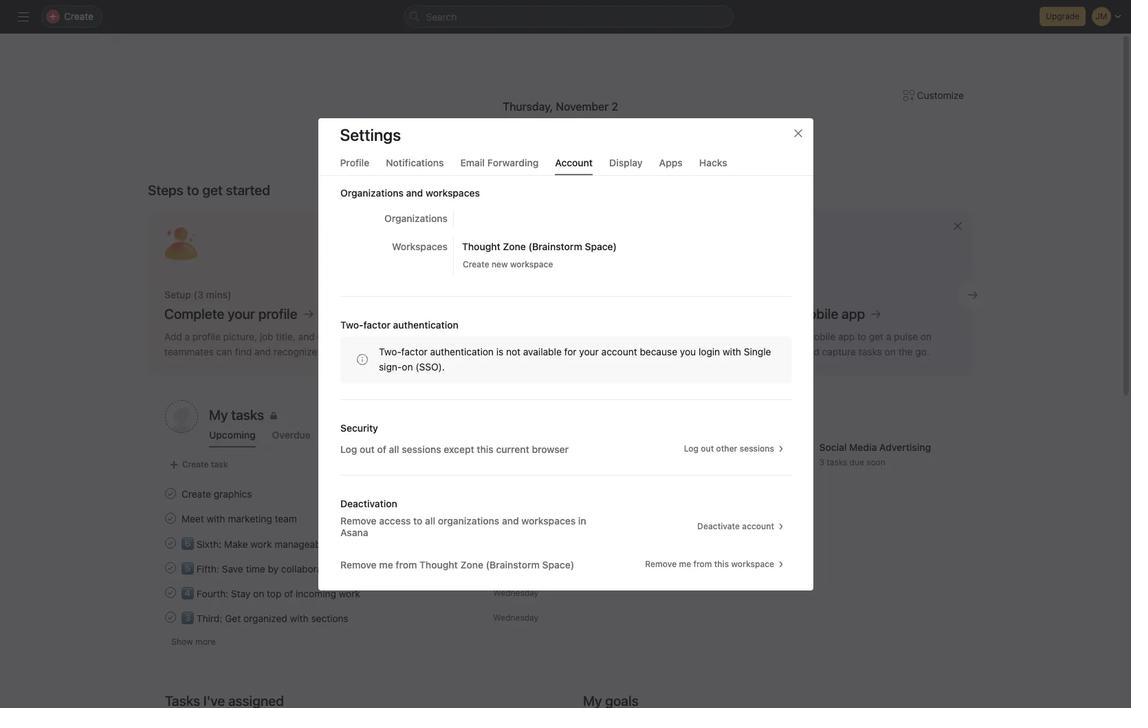 Task type: locate. For each thing, give the bounding box(es) containing it.
organizations for organizations
[[384, 212, 448, 224]]

from down access
[[395, 559, 417, 570]]

factor up sign-
[[363, 319, 390, 331]]

0 vertical spatial more
[[557, 174, 579, 185]]

1 horizontal spatial out
[[701, 443, 714, 454]]

out inside button
[[701, 443, 714, 454]]

(brainstorm inside thought zone (brainstorm space) create new workspace
[[528, 240, 582, 252]]

account right your
[[601, 346, 637, 357]]

all inside remove access to all organizations and workspaces in asana
[[425, 515, 435, 527]]

1 log from the left
[[340, 443, 357, 455]]

0 vertical spatial create
[[463, 259, 489, 269]]

all for organizations
[[425, 515, 435, 527]]

create graphics
[[182, 488, 252, 500]]

workspace inside remove me from this workspace button
[[731, 559, 774, 569]]

in right tuesday button
[[578, 515, 586, 527]]

beginner
[[497, 173, 542, 186]]

4️⃣ fourth: stay on top of incoming work
[[182, 588, 360, 600]]

work right the "make"
[[251, 538, 272, 550]]

2 completed image from the top
[[162, 510, 179, 527]]

sessions
[[402, 443, 441, 455], [740, 443, 774, 454]]

factor inside two-factor authentication is not available for your account because you login with single sign-on (sso).
[[401, 346, 427, 357]]

log out other sessions
[[684, 443, 774, 454]]

1 horizontal spatial this
[[714, 559, 729, 569]]

0 horizontal spatial me
[[379, 559, 393, 570]]

soon
[[867, 458, 886, 468]]

this down deactivate
[[714, 559, 729, 569]]

create for create task
[[182, 460, 209, 470]]

1 horizontal spatial workspace
[[731, 559, 774, 569]]

1 horizontal spatial media
[[850, 442, 877, 454]]

log down the completed on the bottom
[[340, 443, 357, 455]]

completed checkbox for 3️⃣
[[162, 610, 179, 626]]

sessions left except
[[402, 443, 441, 455]]

1 completed checkbox from the top
[[162, 510, 179, 527]]

remove me from this workspace button
[[639, 555, 792, 574]]

social inside "link"
[[457, 513, 481, 524]]

account inside two-factor authentication is not available for your account because you login with single sign-on (sso).
[[601, 346, 637, 357]]

me inside remove me from this workspace button
[[679, 559, 691, 569]]

1 me from the left
[[379, 559, 393, 570]]

1 vertical spatial with
[[207, 513, 225, 525]]

1 vertical spatial advertising
[[509, 513, 553, 524]]

0 horizontal spatial and
[[406, 187, 423, 198]]

0 horizontal spatial with
[[207, 513, 225, 525]]

1 horizontal spatial with
[[290, 613, 309, 624]]

media for social media advertising 3 tasks due soon
[[850, 442, 877, 454]]

two- inside two-factor authentication is not available for your account because you login with single sign-on (sso).
[[379, 346, 401, 357]]

1 vertical spatial completed image
[[162, 510, 179, 527]]

3 completed checkbox from the top
[[162, 560, 179, 577]]

4 completed image from the top
[[162, 610, 179, 626]]

tuesday button
[[506, 514, 539, 524]]

0 vertical spatial of
[[377, 443, 386, 455]]

more right 4
[[557, 174, 579, 185]]

wednesday button for work
[[494, 588, 539, 598]]

1 horizontal spatial space)
[[585, 240, 617, 252]]

account
[[601, 346, 637, 357], [742, 521, 774, 531]]

account right deactivate
[[742, 521, 774, 531]]

by
[[268, 563, 279, 575]]

except
[[444, 443, 474, 455]]

wednesday button
[[494, 563, 539, 573], [494, 588, 539, 598], [494, 613, 539, 623]]

1 wednesday from the top
[[494, 563, 539, 573]]

Completed checkbox
[[162, 510, 179, 527], [162, 585, 179, 601]]

1 vertical spatial workspaces
[[521, 515, 576, 527]]

completed checkbox left meet
[[162, 510, 179, 527]]

overdue
[[272, 429, 311, 441]]

0 horizontal spatial of
[[284, 588, 293, 600]]

1 horizontal spatial zone
[[503, 240, 526, 252]]

scroll card carousel right image
[[968, 290, 979, 301]]

2 completed checkbox from the top
[[162, 585, 179, 601]]

on left (sso).
[[402, 361, 413, 373]]

asana down deactivation
[[340, 527, 368, 538]]

thought inside thought zone (brainstorm space) create new workspace
[[462, 240, 500, 252]]

1 vertical spatial wednesday button
[[494, 588, 539, 598]]

completed checkbox left 5️⃣ on the left of the page
[[162, 560, 179, 577]]

1 horizontal spatial me
[[679, 559, 691, 569]]

0 vertical spatial workspaces
[[425, 187, 480, 198]]

account inside button
[[742, 521, 774, 531]]

sixth:
[[197, 538, 222, 550]]

organizations
[[340, 187, 404, 198], [384, 212, 448, 224]]

1 horizontal spatial to
[[413, 515, 422, 527]]

0 horizontal spatial workspace
[[510, 259, 553, 269]]

0 horizontal spatial advertising
[[509, 513, 553, 524]]

to inside remove access to all organizations and workspaces in asana
[[413, 515, 422, 527]]

1 horizontal spatial advertising
[[880, 442, 932, 454]]

0 horizontal spatial log
[[340, 443, 357, 455]]

work
[[251, 538, 272, 550], [339, 588, 360, 600]]

settings
[[340, 125, 401, 144]]

1 vertical spatial wednesday
[[494, 588, 539, 598]]

current
[[496, 443, 529, 455]]

completed image
[[162, 486, 179, 502], [162, 510, 179, 527]]

1 horizontal spatial thought
[[462, 240, 500, 252]]

social for social media advertising
[[457, 513, 481, 524]]

with down the incoming
[[290, 613, 309, 624]]

work up sections
[[339, 588, 360, 600]]

2 me from the left
[[679, 559, 691, 569]]

all
[[389, 443, 399, 455], [425, 515, 435, 527]]

0 vertical spatial organizations
[[340, 187, 404, 198]]

of down security
[[377, 443, 386, 455]]

out
[[360, 443, 374, 455], [701, 443, 714, 454]]

2 wednesday from the top
[[494, 588, 539, 598]]

2 horizontal spatial with
[[723, 346, 741, 357]]

0 horizontal spatial from
[[395, 559, 417, 570]]

create up meet
[[182, 488, 211, 500]]

0 vertical spatial completed image
[[162, 486, 179, 502]]

social media advertising link
[[452, 512, 553, 526]]

task
[[211, 460, 228, 470]]

zone up create new workspace button
[[503, 240, 526, 252]]

zone
[[503, 240, 526, 252], [460, 559, 483, 570]]

completed checkbox down create task button
[[162, 486, 179, 502]]

from down deactivate
[[693, 559, 712, 569]]

2 horizontal spatial to
[[582, 174, 591, 185]]

1 vertical spatial completed checkbox
[[162, 585, 179, 601]]

login
[[699, 346, 720, 357]]

0 vertical spatial this
[[477, 443, 494, 455]]

of
[[377, 443, 386, 455], [284, 588, 293, 600]]

log left the "other"
[[684, 443, 699, 454]]

1 horizontal spatial in
[[578, 515, 586, 527]]

authentication
[[393, 319, 458, 331], [430, 346, 494, 357]]

1 horizontal spatial workspaces
[[521, 515, 576, 527]]

this right except
[[477, 443, 494, 455]]

2 sessions from the left
[[740, 443, 774, 454]]

1 horizontal spatial account
[[742, 521, 774, 531]]

authentication for two-factor authentication is not available for your account because you login with single sign-on (sso).
[[430, 346, 494, 357]]

create project
[[633, 448, 698, 460]]

show
[[171, 637, 193, 647]]

my tasks link
[[209, 406, 538, 425]]

completed button
[[327, 429, 377, 448]]

completed checkbox for meet
[[162, 510, 179, 527]]

this inside button
[[714, 559, 729, 569]]

log
[[340, 443, 357, 455], [684, 443, 699, 454]]

from inside button
[[693, 559, 712, 569]]

0 vertical spatial completed checkbox
[[162, 510, 179, 527]]

you
[[680, 346, 696, 357]]

2 completed image from the top
[[162, 560, 179, 577]]

create left task
[[182, 460, 209, 470]]

profile button
[[340, 157, 370, 175]]

to right steps
[[187, 182, 199, 198]]

authentication inside two-factor authentication is not available for your account because you login with single sign-on (sso).
[[430, 346, 494, 357]]

2 out from the left
[[701, 443, 714, 454]]

2 completed checkbox from the top
[[162, 535, 179, 552]]

1 horizontal spatial from
[[693, 559, 712, 569]]

profile
[[340, 157, 370, 168]]

sessions right the "other"
[[740, 443, 774, 454]]

media inside social media advertising 3 tasks due soon
[[850, 442, 877, 454]]

thought zone (brainstorm space) create new workspace
[[462, 240, 617, 269]]

completed image for create
[[162, 486, 179, 502]]

0 vertical spatial (brainstorm
[[528, 240, 582, 252]]

0 vertical spatial space)
[[585, 240, 617, 252]]

completed image left 4️⃣
[[162, 585, 179, 601]]

space)
[[585, 240, 617, 252], [542, 559, 574, 570]]

1 vertical spatial zone
[[460, 559, 483, 570]]

out down the completed on the bottom
[[360, 443, 374, 455]]

create new workspace button
[[456, 255, 559, 274]]

overdue button
[[272, 429, 311, 448]]

wednesday for asana
[[494, 563, 539, 573]]

remove for remove me from this workspace
[[645, 559, 677, 569]]

1 vertical spatial asana
[[352, 563, 379, 575]]

sections
[[311, 613, 349, 624]]

remove me from this workspace
[[645, 559, 774, 569]]

2 log from the left
[[684, 443, 699, 454]]

other
[[716, 443, 737, 454]]

(brainstorm down social media advertising
[[486, 559, 540, 570]]

1 completed image from the top
[[162, 486, 179, 502]]

log out of all sessions except this current browser
[[340, 443, 569, 455]]

1 out from the left
[[360, 443, 374, 455]]

2 vertical spatial wednesday
[[494, 613, 539, 623]]

completed image left 6️⃣
[[162, 535, 179, 552]]

1 vertical spatial authentication
[[430, 346, 494, 357]]

0 horizontal spatial social
[[457, 513, 481, 524]]

save
[[222, 563, 243, 575]]

0 horizontal spatial more
[[195, 637, 216, 647]]

thought down remove access to all organizations and workspaces in asana
[[419, 559, 458, 570]]

1 horizontal spatial two-
[[379, 346, 401, 357]]

with inside two-factor authentication is not available for your account because you login with single sign-on (sso).
[[723, 346, 741, 357]]

on
[[402, 361, 413, 373], [253, 588, 264, 600]]

me for thought
[[379, 559, 393, 570]]

remove inside button
[[645, 559, 677, 569]]

media for social media advertising
[[483, 513, 507, 524]]

zone down remove access to all organizations and workspaces in asana
[[460, 559, 483, 570]]

0 vertical spatial social
[[820, 442, 847, 454]]

completed checkbox for 6️⃣
[[162, 535, 179, 552]]

create left new
[[463, 259, 489, 269]]

upgrade button
[[1040, 7, 1086, 26]]

1 horizontal spatial log
[[684, 443, 699, 454]]

1 vertical spatial create
[[182, 460, 209, 470]]

on inside two-factor authentication is not available for your account because you login with single sign-on (sso).
[[402, 361, 413, 373]]

workspace right new
[[510, 259, 553, 269]]

more inside show more button
[[195, 637, 216, 647]]

0 vertical spatial account
[[601, 346, 637, 357]]

advertising up soon
[[880, 442, 932, 454]]

organizations down organizations and workspaces
[[384, 212, 448, 224]]

1 completed image from the top
[[162, 535, 179, 552]]

completed
[[327, 429, 377, 441]]

1 horizontal spatial all
[[425, 515, 435, 527]]

workspaces inside remove access to all organizations and workspaces in asana
[[521, 515, 576, 527]]

from
[[395, 559, 417, 570], [693, 559, 712, 569]]

and inside remove access to all organizations and workspaces in asana
[[502, 515, 519, 527]]

deactivation
[[340, 498, 397, 509]]

0 horizontal spatial sessions
[[402, 443, 441, 455]]

1 vertical spatial account
[[742, 521, 774, 531]]

collaborating
[[281, 563, 339, 575]]

1 horizontal spatial of
[[377, 443, 386, 455]]

0 horizontal spatial out
[[360, 443, 374, 455]]

good
[[454, 117, 506, 143]]

access
[[379, 515, 411, 527]]

0 vertical spatial two-
[[340, 319, 363, 331]]

factor up (sso).
[[401, 346, 427, 357]]

completed image left 5️⃣ on the left of the page
[[162, 560, 179, 577]]

2 vertical spatial create
[[182, 488, 211, 500]]

0 vertical spatial media
[[850, 442, 877, 454]]

1 vertical spatial workspace
[[731, 559, 774, 569]]

more right show
[[195, 637, 216, 647]]

0 vertical spatial asana
[[340, 527, 368, 538]]

0 horizontal spatial account
[[601, 346, 637, 357]]

1 vertical spatial all
[[425, 515, 435, 527]]

organizations and workspaces
[[340, 187, 480, 198]]

completed checkbox for 5️⃣
[[162, 560, 179, 577]]

two-factor authentication
[[340, 319, 458, 331]]

workspace
[[510, 259, 553, 269], [731, 559, 774, 569]]

all down my tasks link
[[389, 443, 399, 455]]

1 from from the left
[[395, 559, 417, 570]]

all right access
[[425, 515, 435, 527]]

in right collaborating
[[342, 563, 350, 575]]

me down access
[[379, 559, 393, 570]]

wednesday for work
[[494, 588, 539, 598]]

advertising inside social media advertising 3 tasks due soon
[[880, 442, 932, 454]]

completed image down create task button
[[162, 486, 179, 502]]

add profile photo image
[[165, 400, 198, 433]]

workspace down 'deactivate account' button
[[731, 559, 774, 569]]

thursday, november 2 good morning, jeremy
[[454, 100, 667, 143]]

with right meet
[[207, 513, 225, 525]]

two-factor authentication is not available for your account because you login with single sign-on (sso).
[[379, 346, 771, 373]]

1 vertical spatial more
[[195, 637, 216, 647]]

asana right collaborating
[[352, 563, 379, 575]]

0 vertical spatial and
[[406, 187, 423, 198]]

advertising inside "link"
[[509, 513, 553, 524]]

wednesday button for asana
[[494, 563, 539, 573]]

0 vertical spatial advertising
[[880, 442, 932, 454]]

1 vertical spatial and
[[502, 515, 519, 527]]

me
[[379, 559, 393, 570], [679, 559, 691, 569]]

media inside "link"
[[483, 513, 507, 524]]

remove
[[340, 515, 376, 527], [340, 559, 376, 570], [645, 559, 677, 569]]

available
[[523, 346, 562, 357]]

0 vertical spatial authentication
[[393, 319, 458, 331]]

0 horizontal spatial thought
[[419, 559, 458, 570]]

sessions inside button
[[740, 443, 774, 454]]

social up tasks
[[820, 442, 847, 454]]

thought up new
[[462, 240, 500, 252]]

0 horizontal spatial two-
[[340, 319, 363, 331]]

0 vertical spatial in
[[578, 515, 586, 527]]

0 vertical spatial thought
[[462, 240, 500, 252]]

completed image left "3️⃣"
[[162, 610, 179, 626]]

remove inside remove access to all organizations and workspaces in asana
[[340, 515, 376, 527]]

3️⃣
[[182, 613, 194, 624]]

forwarding
[[488, 157, 539, 168]]

completed checkbox left 4️⃣
[[162, 585, 179, 601]]

asana inside remove access to all organizations and workspaces in asana
[[340, 527, 368, 538]]

on left top
[[253, 588, 264, 600]]

level
[[593, 174, 614, 185]]

and down notifications button
[[406, 187, 423, 198]]

space) inside thought zone (brainstorm space) create new workspace
[[585, 240, 617, 252]]

0 horizontal spatial factor
[[363, 319, 390, 331]]

1 horizontal spatial factor
[[401, 346, 427, 357]]

social up remove me from thought zone (brainstorm space)
[[457, 513, 481, 524]]

show more button
[[165, 633, 222, 652]]

advertising right organizations at bottom left
[[509, 513, 553, 524]]

remove for remove me from thought zone (brainstorm space)
[[340, 559, 376, 570]]

to left the level
[[582, 174, 591, 185]]

1 vertical spatial this
[[714, 559, 729, 569]]

media
[[850, 442, 877, 454], [483, 513, 507, 524]]

1 horizontal spatial social
[[820, 442, 847, 454]]

0 vertical spatial all
[[389, 443, 399, 455]]

to right access
[[413, 515, 422, 527]]

2 wednesday button from the top
[[494, 588, 539, 598]]

create inside button
[[182, 460, 209, 470]]

1 vertical spatial social
[[457, 513, 481, 524]]

and right organizations at bottom left
[[502, 515, 519, 527]]

3 completed image from the top
[[162, 585, 179, 601]]

and
[[406, 187, 423, 198], [502, 515, 519, 527]]

completed checkbox left 6️⃣
[[162, 535, 179, 552]]

1 vertical spatial in
[[342, 563, 350, 575]]

completed image for 4️⃣
[[162, 585, 179, 601]]

me down 'deactivate account' button
[[679, 559, 691, 569]]

2 from from the left
[[693, 559, 712, 569]]

0 vertical spatial factor
[[363, 319, 390, 331]]

1 vertical spatial of
[[284, 588, 293, 600]]

(brainstorm up create new workspace button
[[528, 240, 582, 252]]

hacks
[[700, 157, 728, 168]]

completed image
[[162, 535, 179, 552], [162, 560, 179, 577], [162, 585, 179, 601], [162, 610, 179, 626]]

0 horizontal spatial this
[[477, 443, 494, 455]]

1 sessions from the left
[[402, 443, 441, 455]]

out left the "other"
[[701, 443, 714, 454]]

1 horizontal spatial more
[[557, 174, 579, 185]]

0 vertical spatial wednesday button
[[494, 563, 539, 573]]

1 completed checkbox from the top
[[162, 486, 179, 502]]

Completed checkbox
[[162, 486, 179, 502], [162, 535, 179, 552], [162, 560, 179, 577], [162, 610, 179, 626]]

social inside social media advertising 3 tasks due soon
[[820, 442, 847, 454]]

november
[[556, 100, 609, 113]]

0 vertical spatial on
[[402, 361, 413, 373]]

remove me from thought zone (brainstorm space)
[[340, 559, 574, 570]]

4 completed checkbox from the top
[[162, 610, 179, 626]]

completed checkbox left "3️⃣"
[[162, 610, 179, 626]]

tuesday
[[506, 514, 539, 524]]

social media advertising
[[457, 513, 553, 524]]

1 vertical spatial media
[[483, 513, 507, 524]]

from for this
[[693, 559, 712, 569]]

0 vertical spatial wednesday
[[494, 563, 539, 573]]

of right top
[[284, 588, 293, 600]]

create inside thought zone (brainstorm space) create new workspace
[[463, 259, 489, 269]]

1 wednesday button from the top
[[494, 563, 539, 573]]

organizations down the profile button
[[340, 187, 404, 198]]

create for create graphics
[[182, 488, 211, 500]]

list image
[[784, 446, 800, 463]]

4️⃣
[[182, 588, 194, 600]]

with right login
[[723, 346, 741, 357]]

two-
[[340, 319, 363, 331], [379, 346, 401, 357]]

completed image left meet
[[162, 510, 179, 527]]

due
[[850, 458, 865, 468]]

1 horizontal spatial work
[[339, 588, 360, 600]]

1 vertical spatial two-
[[379, 346, 401, 357]]

log inside button
[[684, 443, 699, 454]]

2 vertical spatial wednesday button
[[494, 613, 539, 623]]



Task type: describe. For each thing, give the bounding box(es) containing it.
two- for two-factor authentication is not available for your account because you login with single sign-on (sso).
[[379, 346, 401, 357]]

manageable
[[275, 538, 329, 550]]

get
[[225, 613, 241, 624]]

(sso).
[[415, 361, 445, 373]]

close image
[[793, 128, 804, 139]]

apps
[[660, 157, 683, 168]]

4
[[548, 174, 554, 185]]

display
[[610, 157, 643, 168]]

jeremy
[[598, 117, 667, 143]]

fourth:
[[197, 588, 229, 600]]

0 horizontal spatial workspaces
[[425, 187, 480, 198]]

completed image for meet
[[162, 510, 179, 527]]

log for log out of all sessions except this current browser
[[340, 443, 357, 455]]

email forwarding
[[461, 157, 539, 168]]

log for log out other sessions
[[684, 443, 699, 454]]

log out other sessions button
[[678, 439, 792, 459]]

create task button
[[165, 455, 231, 475]]

account button
[[555, 157, 593, 175]]

5️⃣ fifth: save time by collaborating in asana
[[182, 563, 379, 575]]

3 wednesday from the top
[[494, 613, 539, 623]]

completed image for 5️⃣
[[162, 560, 179, 577]]

email forwarding button
[[461, 157, 539, 175]]

new
[[491, 259, 508, 269]]

marketing
[[228, 513, 272, 525]]

3️⃣ third: get organized with sections
[[182, 613, 349, 624]]

stay
[[231, 588, 251, 600]]

workspaces
[[392, 240, 448, 252]]

not
[[506, 346, 521, 357]]

customize
[[918, 89, 965, 101]]

advertising for social media advertising
[[509, 513, 553, 524]]

from for thought
[[395, 559, 417, 570]]

0 horizontal spatial to
[[187, 182, 199, 198]]

completed checkbox for create
[[162, 486, 179, 502]]

my tasks
[[209, 407, 264, 423]]

top
[[267, 588, 282, 600]]

deactivate account button
[[691, 517, 792, 536]]

create task
[[182, 460, 228, 470]]

3 wednesday button from the top
[[494, 613, 539, 623]]

me for this
[[679, 559, 691, 569]]

organizations for organizations and workspaces
[[340, 187, 404, 198]]

get started
[[202, 182, 270, 198]]

completed image for 3️⃣
[[162, 610, 179, 626]]

completed checkbox for 4️⃣
[[162, 585, 179, 601]]

0 horizontal spatial in
[[342, 563, 350, 575]]

organizations
[[438, 515, 499, 527]]

notifications button
[[386, 157, 444, 175]]

account
[[555, 157, 593, 168]]

workspace inside thought zone (brainstorm space) create new workspace
[[510, 259, 553, 269]]

hacks button
[[700, 157, 728, 175]]

beginner 4 more to level up
[[497, 173, 628, 186]]

two- for two-factor authentication
[[340, 319, 363, 331]]

deactivate account
[[697, 521, 774, 531]]

more inside beginner 4 more to level up
[[557, 174, 579, 185]]

browser
[[532, 443, 569, 455]]

1 vertical spatial thought
[[419, 559, 458, 570]]

factor for two-factor authentication
[[363, 319, 390, 331]]

because
[[640, 346, 677, 357]]

social media advertising 3 tasks due soon
[[820, 442, 932, 468]]

in inside remove access to all organizations and workspaces in asana
[[578, 515, 586, 527]]

remove access to all organizations and workspaces in asana
[[340, 515, 586, 538]]

sign-
[[379, 361, 402, 373]]

to inside beginner 4 more to level up
[[582, 174, 591, 185]]

0 horizontal spatial work
[[251, 538, 272, 550]]

upcoming button
[[209, 429, 256, 448]]

2
[[612, 100, 618, 113]]

graphics
[[214, 488, 252, 500]]

team
[[275, 513, 297, 525]]

steps
[[148, 182, 184, 198]]

remove for remove access to all organizations and workspaces in asana
[[340, 515, 376, 527]]

is
[[496, 346, 503, 357]]

create project link
[[583, 433, 770, 477]]

social for social media advertising 3 tasks due soon
[[820, 442, 847, 454]]

make
[[224, 538, 248, 550]]

meet with marketing team
[[182, 513, 297, 525]]

email
[[461, 157, 485, 168]]

zone inside thought zone (brainstorm space) create new workspace
[[503, 240, 526, 252]]

6️⃣ sixth: make work manageable
[[182, 538, 329, 550]]

incoming
[[296, 588, 336, 600]]

completed image for 6️⃣
[[162, 535, 179, 552]]

your
[[579, 346, 599, 357]]

advertising for social media advertising 3 tasks due soon
[[880, 442, 932, 454]]

authentication for two-factor authentication
[[393, 319, 458, 331]]

out for of
[[360, 443, 374, 455]]

factor for two-factor authentication is not available for your account because you login with single sign-on (sso).
[[401, 346, 427, 357]]

2 vertical spatial with
[[290, 613, 309, 624]]

out for other
[[701, 443, 714, 454]]

customize button
[[895, 83, 973, 108]]

upcoming
[[209, 429, 256, 441]]

steps to get started
[[148, 182, 270, 198]]

organized
[[244, 613, 287, 624]]

all for sessions
[[389, 443, 399, 455]]

morning,
[[511, 117, 593, 143]]

5️⃣
[[182, 563, 194, 575]]

thursday,
[[503, 100, 553, 113]]

0 horizontal spatial on
[[253, 588, 264, 600]]

6️⃣
[[182, 538, 194, 550]]

security
[[340, 422, 378, 434]]

for
[[564, 346, 577, 357]]

fifth:
[[197, 563, 219, 575]]

0 horizontal spatial space)
[[542, 559, 574, 570]]

up
[[616, 174, 628, 185]]

third:
[[197, 613, 222, 624]]

3
[[820, 458, 825, 468]]

tasks
[[827, 458, 848, 468]]

1 vertical spatial (brainstorm
[[486, 559, 540, 570]]



Task type: vqa. For each thing, say whether or not it's contained in the screenshot.
October
no



